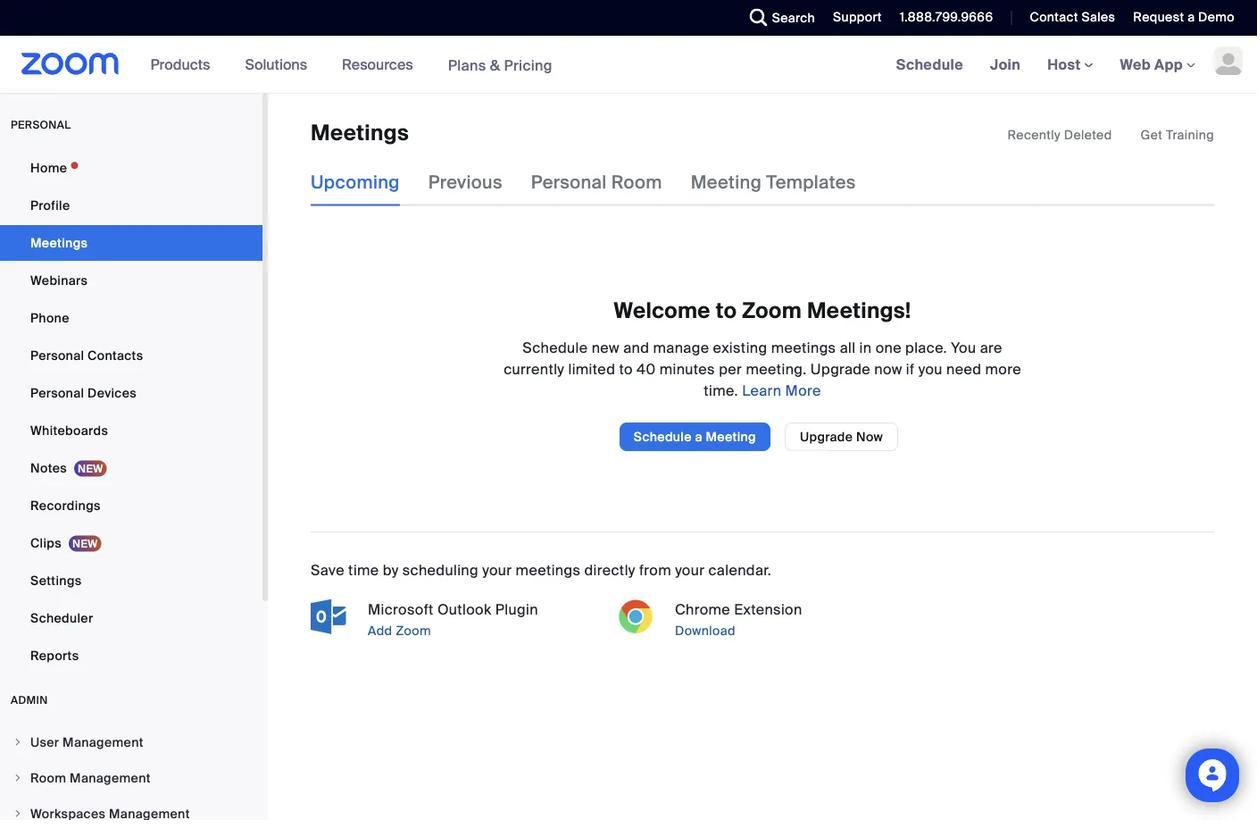 Task type: vqa. For each thing, say whether or not it's contained in the screenshot.
top $ 499 00 /year/room
no



Task type: describe. For each thing, give the bounding box(es) containing it.
user management menu item
[[0, 725, 263, 759]]

meeting inside 'tab list'
[[691, 171, 762, 194]]

chrome
[[675, 600, 731, 618]]

schedule a meeting
[[634, 428, 757, 445]]

webinars
[[30, 272, 88, 289]]

clips
[[30, 535, 62, 551]]

per
[[719, 359, 742, 378]]

sales
[[1082, 9, 1116, 25]]

management for room management
[[70, 770, 151, 786]]

settings link
[[0, 563, 263, 598]]

products
[[151, 55, 210, 74]]

banner containing products
[[0, 36, 1258, 94]]

contact
[[1030, 9, 1079, 25]]

profile link
[[0, 188, 263, 223]]

in
[[860, 338, 872, 357]]

right image
[[13, 808, 23, 819]]

learn more link
[[739, 381, 821, 400]]

home
[[30, 159, 67, 176]]

0 vertical spatial meetings
[[311, 119, 409, 147]]

schedule link
[[883, 36, 977, 93]]

welcome
[[614, 296, 711, 324]]

manage
[[653, 338, 710, 357]]

request a demo
[[1134, 9, 1235, 25]]

to inside schedule new and manage existing meetings all in one place. you are currently limited to 40 minutes per meeting. upgrade now if you need more time.
[[619, 359, 633, 378]]

1.888.799.9666 button up schedule link
[[900, 9, 994, 25]]

right image for user management
[[13, 737, 23, 748]]

support
[[833, 9, 882, 25]]

by
[[383, 560, 399, 579]]

meetings link
[[0, 225, 263, 261]]

you
[[951, 338, 977, 357]]

are
[[981, 338, 1003, 357]]

1 your from the left
[[483, 560, 512, 579]]

from
[[639, 560, 672, 579]]

time.
[[704, 381, 739, 400]]

personal
[[11, 118, 71, 132]]

web
[[1121, 55, 1151, 74]]

phone
[[30, 310, 69, 326]]

a for request
[[1188, 9, 1196, 25]]

learn
[[742, 381, 782, 400]]

profile picture image
[[1215, 46, 1243, 75]]

web app button
[[1121, 55, 1196, 74]]

web app
[[1121, 55, 1184, 74]]

place.
[[906, 338, 948, 357]]

admin
[[11, 693, 48, 707]]

training
[[1167, 126, 1215, 143]]

solutions
[[245, 55, 307, 74]]

learn more
[[739, 381, 821, 400]]

phone link
[[0, 300, 263, 336]]

now
[[875, 359, 903, 378]]

devices
[[88, 385, 137, 401]]

product information navigation
[[137, 36, 566, 94]]

personal for personal room
[[531, 171, 607, 194]]

meetings for your
[[516, 560, 581, 579]]

settings
[[30, 572, 82, 589]]

zoom logo image
[[21, 53, 119, 75]]

1.888.799.9666 button up 'join'
[[887, 0, 998, 36]]

time
[[348, 560, 379, 579]]

user
[[30, 734, 59, 750]]

deleted
[[1065, 126, 1113, 143]]

upgrade now button
[[785, 422, 899, 451]]

reports link
[[0, 638, 263, 674]]

recently deleted
[[1008, 126, 1113, 143]]

microsoft outlook plugin add zoom
[[368, 600, 538, 638]]

limited
[[569, 359, 616, 378]]

scheduler link
[[0, 600, 263, 636]]

calendar.
[[709, 560, 772, 579]]

recently
[[1008, 126, 1061, 143]]

2 your from the left
[[675, 560, 705, 579]]

resources
[[342, 55, 413, 74]]

personal contacts
[[30, 347, 143, 364]]

get training
[[1141, 126, 1215, 143]]

get
[[1141, 126, 1163, 143]]

schedule a meeting button
[[620, 422, 771, 451]]

contacts
[[88, 347, 143, 364]]

plugin
[[495, 600, 538, 618]]

clips link
[[0, 525, 263, 561]]

schedule for schedule new and manage existing meetings all in one place. you are currently limited to 40 minutes per meeting. upgrade now if you need more time.
[[523, 338, 588, 357]]

personal for personal contacts
[[30, 347, 84, 364]]

microsoft
[[368, 600, 434, 618]]

admin menu menu
[[0, 725, 263, 820]]

app
[[1155, 55, 1184, 74]]

meetings navigation
[[883, 36, 1258, 94]]

and
[[624, 338, 650, 357]]

a for schedule
[[695, 428, 703, 445]]

recordings
[[30, 497, 101, 514]]

all
[[840, 338, 856, 357]]

recordings link
[[0, 488, 263, 523]]

more
[[986, 359, 1022, 378]]

meetings for existing
[[771, 338, 836, 357]]

personal contacts link
[[0, 338, 263, 373]]

room management menu item
[[0, 761, 263, 795]]



Task type: locate. For each thing, give the bounding box(es) containing it.
2 vertical spatial schedule
[[634, 428, 692, 445]]

0 horizontal spatial your
[[483, 560, 512, 579]]

schedule down 40
[[634, 428, 692, 445]]

save time by scheduling your meetings directly from your calendar.
[[311, 560, 772, 579]]

new
[[592, 338, 620, 357]]

1.888.799.9666
[[900, 9, 994, 25]]

schedule up currently
[[523, 338, 588, 357]]

2 right image from the top
[[13, 773, 23, 783]]

meeting
[[691, 171, 762, 194], [706, 428, 757, 445]]

request a demo link
[[1120, 0, 1258, 36], [1134, 9, 1235, 25]]

0 horizontal spatial zoom
[[396, 622, 431, 638]]

meeting inside button
[[706, 428, 757, 445]]

to left 40
[[619, 359, 633, 378]]

personal room
[[531, 171, 662, 194]]

40
[[637, 359, 656, 378]]

plans & pricing link
[[448, 56, 553, 74], [448, 56, 553, 74]]

1 vertical spatial to
[[619, 359, 633, 378]]

search button
[[737, 0, 820, 36]]

meeting left templates
[[691, 171, 762, 194]]

meetings inside 'link'
[[30, 234, 88, 251]]

meetings up meeting. on the right
[[771, 338, 836, 357]]

your
[[483, 560, 512, 579], [675, 560, 705, 579]]

whiteboards link
[[0, 413, 263, 448]]

zoom
[[742, 296, 802, 324], [396, 622, 431, 638]]

1 right image from the top
[[13, 737, 23, 748]]

demo
[[1199, 9, 1235, 25]]

0 vertical spatial personal
[[531, 171, 607, 194]]

a inside button
[[695, 428, 703, 445]]

1 vertical spatial meeting
[[706, 428, 757, 445]]

management down user management menu item
[[70, 770, 151, 786]]

1 vertical spatial zoom
[[396, 622, 431, 638]]

1 horizontal spatial zoom
[[742, 296, 802, 324]]

meeting templates
[[691, 171, 856, 194]]

1.888.799.9666 button
[[887, 0, 998, 36], [900, 9, 994, 25]]

upgrade inside schedule new and manage existing meetings all in one place. you are currently limited to 40 minutes per meeting. upgrade now if you need more time.
[[811, 359, 871, 378]]

zoom inside microsoft outlook plugin add zoom
[[396, 622, 431, 638]]

personal for personal devices
[[30, 385, 84, 401]]

need
[[947, 359, 982, 378]]

0 vertical spatial to
[[716, 296, 737, 324]]

tabs of meeting tab list
[[311, 159, 885, 206]]

0 vertical spatial right image
[[13, 737, 23, 748]]

1 vertical spatial room
[[30, 770, 66, 786]]

schedule for schedule
[[897, 55, 964, 74]]

products button
[[151, 36, 218, 93]]

scheduling
[[403, 560, 479, 579]]

1 horizontal spatial to
[[716, 296, 737, 324]]

recently deleted link
[[1008, 126, 1113, 144]]

upgrade now
[[800, 428, 884, 445]]

now
[[857, 428, 884, 445]]

upgrade inside button
[[800, 428, 853, 445]]

1 vertical spatial right image
[[13, 773, 23, 783]]

existing
[[713, 338, 768, 357]]

1 vertical spatial meetings
[[516, 560, 581, 579]]

save
[[311, 560, 345, 579]]

application
[[1008, 126, 1215, 144]]

a
[[1188, 9, 1196, 25], [695, 428, 703, 445]]

meetings up plugin
[[516, 560, 581, 579]]

1 horizontal spatial meetings
[[311, 119, 409, 147]]

host
[[1048, 55, 1085, 74]]

host button
[[1048, 55, 1094, 74]]

management up "room management"
[[63, 734, 144, 750]]

schedule inside button
[[634, 428, 692, 445]]

contact sales
[[1030, 9, 1116, 25]]

to
[[716, 296, 737, 324], [619, 359, 633, 378]]

0 vertical spatial management
[[63, 734, 144, 750]]

home link
[[0, 150, 263, 186]]

0 horizontal spatial to
[[619, 359, 633, 378]]

1 vertical spatial personal
[[30, 347, 84, 364]]

user management
[[30, 734, 144, 750]]

0 vertical spatial schedule
[[897, 55, 964, 74]]

meetings up upcoming
[[311, 119, 409, 147]]

1 vertical spatial a
[[695, 428, 703, 445]]

extension
[[734, 600, 803, 618]]

meetings inside schedule new and manage existing meetings all in one place. you are currently limited to 40 minutes per meeting. upgrade now if you need more time.
[[771, 338, 836, 357]]

download link
[[672, 620, 908, 641]]

right image left user
[[13, 737, 23, 748]]

join link
[[977, 36, 1035, 93]]

meetings!
[[807, 296, 911, 324]]

schedule
[[897, 55, 964, 74], [523, 338, 588, 357], [634, 428, 692, 445]]

request
[[1134, 9, 1185, 25]]

add
[[368, 622, 393, 638]]

1 horizontal spatial meetings
[[771, 338, 836, 357]]

room inside menu item
[[30, 770, 66, 786]]

scheduler
[[30, 610, 93, 626]]

0 vertical spatial zoom
[[742, 296, 802, 324]]

1 horizontal spatial your
[[675, 560, 705, 579]]

pricing
[[504, 56, 553, 74]]

plans
[[448, 56, 486, 74]]

right image inside room management menu item
[[13, 773, 23, 783]]

personal menu menu
[[0, 150, 263, 675]]

your up plugin
[[483, 560, 512, 579]]

schedule new and manage existing meetings all in one place. you are currently limited to 40 minutes per meeting. upgrade now if you need more time.
[[504, 338, 1022, 400]]

to up existing
[[716, 296, 737, 324]]

schedule down 1.888.799.9666
[[897, 55, 964, 74]]

schedule for schedule a meeting
[[634, 428, 692, 445]]

meeting down time.
[[706, 428, 757, 445]]

meetings up webinars
[[30, 234, 88, 251]]

1 vertical spatial upgrade
[[800, 428, 853, 445]]

one
[[876, 338, 902, 357]]

personal inside tabs of meeting 'tab list'
[[531, 171, 607, 194]]

webinars link
[[0, 263, 263, 298]]

0 vertical spatial room
[[612, 171, 662, 194]]

support link
[[820, 0, 887, 36], [833, 9, 882, 25]]

zoom down microsoft
[[396, 622, 431, 638]]

schedule inside schedule new and manage existing meetings all in one place. you are currently limited to 40 minutes per meeting. upgrade now if you need more time.
[[523, 338, 588, 357]]

personal devices link
[[0, 375, 263, 411]]

personal inside "link"
[[30, 347, 84, 364]]

room inside tabs of meeting 'tab list'
[[612, 171, 662, 194]]

management
[[63, 734, 144, 750], [70, 770, 151, 786]]

2 vertical spatial personal
[[30, 385, 84, 401]]

a down minutes on the right top of the page
[[695, 428, 703, 445]]

welcome to zoom meetings!
[[614, 296, 911, 324]]

chrome extension download
[[675, 600, 803, 638]]

resources button
[[342, 36, 421, 93]]

reports
[[30, 647, 79, 664]]

more
[[786, 381, 821, 400]]

whiteboards
[[30, 422, 108, 439]]

you
[[919, 359, 943, 378]]

minutes
[[660, 359, 715, 378]]

schedule inside meetings navigation
[[897, 55, 964, 74]]

&
[[490, 56, 501, 74]]

1 vertical spatial meetings
[[30, 234, 88, 251]]

0 vertical spatial upgrade
[[811, 359, 871, 378]]

profile
[[30, 197, 70, 213]]

0 horizontal spatial room
[[30, 770, 66, 786]]

banner
[[0, 36, 1258, 94]]

currently
[[504, 359, 565, 378]]

2 horizontal spatial schedule
[[897, 55, 964, 74]]

if
[[907, 359, 915, 378]]

1 horizontal spatial schedule
[[634, 428, 692, 445]]

contact sales link
[[1017, 0, 1120, 36], [1030, 9, 1116, 25]]

zoom up existing
[[742, 296, 802, 324]]

personal
[[531, 171, 607, 194], [30, 347, 84, 364], [30, 385, 84, 401]]

upgrade down the all
[[811, 359, 871, 378]]

0 horizontal spatial schedule
[[523, 338, 588, 357]]

a left demo
[[1188, 9, 1196, 25]]

0 horizontal spatial a
[[695, 428, 703, 445]]

0 horizontal spatial meetings
[[30, 234, 88, 251]]

0 vertical spatial meetings
[[771, 338, 836, 357]]

upgrade left the now
[[800, 428, 853, 445]]

0 vertical spatial a
[[1188, 9, 1196, 25]]

meeting.
[[746, 359, 807, 378]]

1 horizontal spatial a
[[1188, 9, 1196, 25]]

notes
[[30, 460, 67, 476]]

room
[[612, 171, 662, 194], [30, 770, 66, 786]]

personal devices
[[30, 385, 137, 401]]

room management
[[30, 770, 151, 786]]

menu item
[[0, 797, 263, 820]]

1 horizontal spatial room
[[612, 171, 662, 194]]

solutions button
[[245, 36, 315, 93]]

1 vertical spatial schedule
[[523, 338, 588, 357]]

1 vertical spatial management
[[70, 770, 151, 786]]

right image inside user management menu item
[[13, 737, 23, 748]]

right image up right image
[[13, 773, 23, 783]]

management for user management
[[63, 734, 144, 750]]

right image for room management
[[13, 773, 23, 783]]

your right from in the right of the page
[[675, 560, 705, 579]]

outlook
[[438, 600, 492, 618]]

application containing recently deleted
[[1008, 126, 1215, 144]]

right image
[[13, 737, 23, 748], [13, 773, 23, 783]]

0 horizontal spatial meetings
[[516, 560, 581, 579]]

0 vertical spatial meeting
[[691, 171, 762, 194]]



